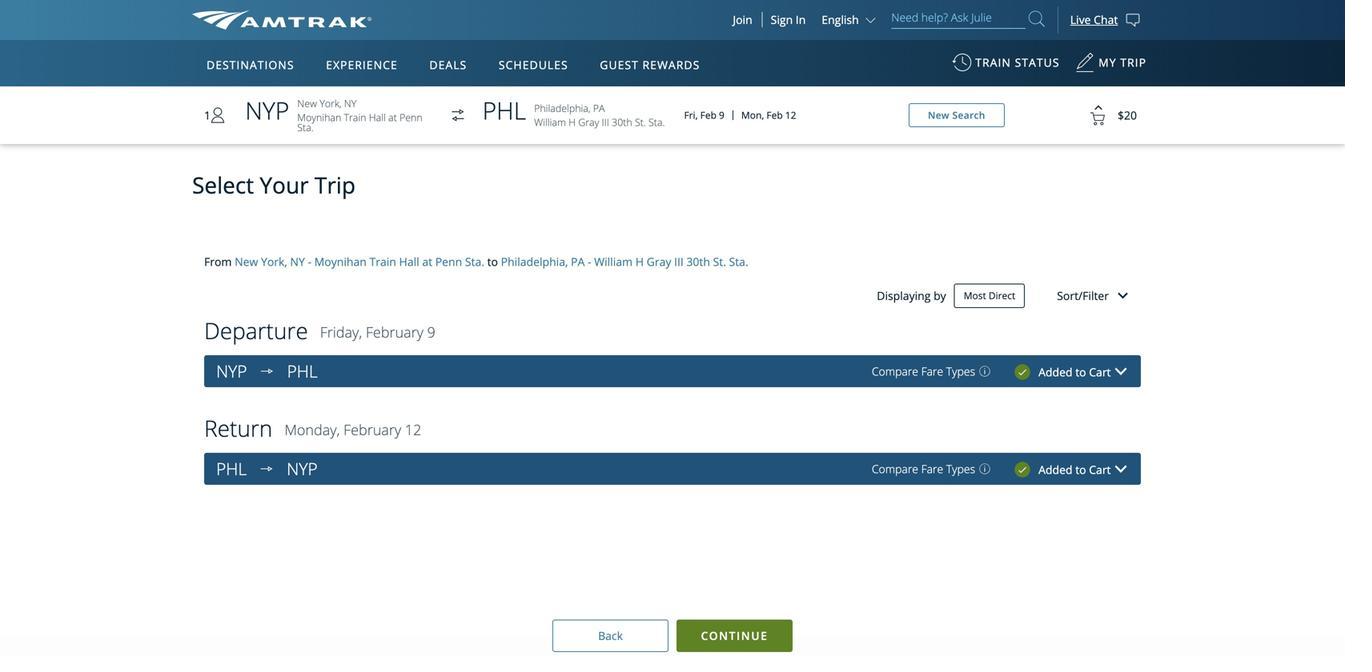 Task type: locate. For each thing, give the bounding box(es) containing it.
cart left expand icon on the right bottom
[[1090, 365, 1111, 380]]

1
[[204, 108, 211, 123]]

hall up friday, february 9 at the left
[[399, 254, 419, 270]]

hall
[[369, 110, 386, 124], [399, 254, 419, 270]]

new right from
[[235, 254, 258, 270]]

1 vertical spatial to
[[1076, 365, 1087, 380]]

added left expand image
[[1039, 463, 1073, 478]]

compare
[[872, 364, 919, 379], [872, 462, 919, 477]]

new york, ny heading down 'monday,'
[[287, 458, 326, 481]]

fri,
[[684, 109, 698, 122]]

1 vertical spatial philadelphia, pa heading
[[216, 458, 255, 481]]

30th
[[612, 115, 633, 129], [687, 254, 710, 270]]

1 horizontal spatial new
[[297, 97, 317, 110]]

new inside dropdown button
[[928, 109, 950, 122]]

compare fare types button
[[872, 364, 991, 379], [872, 462, 991, 477]]

0 vertical spatial h
[[569, 115, 576, 129]]

0 vertical spatial compare
[[872, 364, 919, 379]]

1 vertical spatial fare
[[922, 462, 944, 477]]

Please enter your search item search field
[[892, 8, 1026, 29]]

1 horizontal spatial gray
[[647, 254, 672, 270]]

2 cart from the top
[[1090, 463, 1111, 478]]

types for departure
[[947, 364, 976, 379]]

1 vertical spatial h
[[636, 254, 644, 270]]

compare fare types
[[872, 364, 976, 379], [872, 462, 976, 477]]

select image
[[255, 458, 279, 482]]

0 vertical spatial 30th
[[612, 115, 633, 129]]

banner
[[0, 0, 1346, 370]]

cart for return
[[1090, 463, 1111, 478]]

philadelphia, pa - william h gray iii 30th st. sta. button
[[501, 254, 749, 270]]

1 horizontal spatial 12
[[786, 109, 797, 122]]

0 vertical spatial types
[[947, 364, 976, 379]]

1 added from the top
[[1039, 365, 1073, 380]]

$20 button
[[1078, 95, 1137, 135]]

phl right select image
[[287, 360, 318, 383]]

1 vertical spatial added
[[1039, 463, 1073, 478]]

1 vertical spatial 30th
[[687, 254, 710, 270]]

nyp left select image
[[216, 360, 247, 383]]

2 horizontal spatial new
[[928, 109, 950, 122]]

shoping cart icon image
[[1078, 95, 1118, 135]]

0 horizontal spatial train
[[344, 110, 366, 124]]

0 vertical spatial added
[[1039, 365, 1073, 380]]

added left expand icon on the right bottom
[[1039, 365, 1073, 380]]

iii inside phl philadelphia, pa william h gray iii 30th st. sta.
[[602, 115, 609, 129]]

guest rewards
[[600, 57, 700, 72]]

philadelphia, inside phl philadelphia, pa william h gray iii 30th st. sta.
[[534, 101, 591, 115]]

at inside nyp new york, ny moynihan train hall at penn sta.
[[389, 110, 397, 124]]

0 vertical spatial iii
[[602, 115, 609, 129]]

sta. inside nyp new york, ny moynihan train hall at penn sta.
[[297, 120, 314, 134]]

philadelphia,
[[534, 101, 591, 115], [501, 254, 568, 270]]

nyp new york, ny moynihan train hall at penn sta.
[[245, 94, 423, 134]]

1 - from the left
[[308, 254, 312, 270]]

12
[[786, 109, 797, 122], [405, 421, 422, 440]]

2 checked image from the top
[[1015, 462, 1031, 478]]

sort/filter menu
[[1058, 289, 1113, 304]]

feb right fri,
[[701, 109, 717, 122]]

2 compare fare types button from the top
[[872, 462, 991, 477]]

moynihan down experience popup button
[[297, 110, 341, 124]]

0 horizontal spatial hall
[[369, 110, 386, 124]]

1 cart from the top
[[1090, 365, 1111, 380]]

fare for return
[[922, 462, 944, 477]]

compare fare types for return
[[872, 462, 976, 477]]

new for from
[[235, 254, 258, 270]]

gray
[[579, 115, 599, 129], [647, 254, 672, 270]]

destinations button
[[200, 42, 301, 87]]

2 horizontal spatial phl
[[483, 94, 526, 127]]

-
[[308, 254, 312, 270], [588, 254, 592, 270]]

2 fare from the top
[[922, 462, 944, 477]]

added for departure
[[1039, 365, 1073, 380]]

york, inside nyp new york, ny moynihan train hall at penn sta.
[[320, 97, 342, 110]]

0 vertical spatial to
[[487, 254, 498, 270]]

30th inside phl philadelphia, pa william h gray iii 30th st. sta.
[[612, 115, 633, 129]]

mon,
[[742, 109, 764, 122]]

types
[[947, 364, 976, 379], [947, 462, 976, 477]]

1 horizontal spatial new york, ny heading
[[287, 458, 326, 481]]

york, right from
[[261, 254, 287, 270]]

gray inside phl philadelphia, pa william h gray iii 30th st. sta.
[[579, 115, 599, 129]]

0 horizontal spatial new
[[235, 254, 258, 270]]

philadelphia, pa heading down return
[[216, 458, 255, 481]]

phl philadelphia, pa william h gray iii 30th st. sta.
[[483, 94, 665, 129]]

1 vertical spatial compare fare types button
[[872, 462, 991, 477]]

live chat
[[1071, 12, 1119, 27]]

new york, ny - moynihan train hall at penn sta. button
[[235, 254, 485, 270]]

join
[[733, 12, 753, 27]]

0 horizontal spatial -
[[308, 254, 312, 270]]

0 horizontal spatial at
[[389, 110, 397, 124]]

english button
[[822, 12, 880, 27]]

0 horizontal spatial 12
[[405, 421, 422, 440]]

phl down 'schedules'
[[483, 94, 526, 127]]

fare
[[922, 364, 944, 379], [922, 462, 944, 477]]

expand image
[[1115, 368, 1127, 376]]

1 vertical spatial 9
[[427, 323, 436, 343]]

live chat button
[[1058, 0, 1153, 40]]

at
[[389, 110, 397, 124], [422, 254, 433, 270]]

application
[[252, 134, 636, 358]]

philadelphia, pa heading right select image
[[287, 360, 326, 383]]

1 compare fare types button from the top
[[872, 364, 991, 379]]

phl
[[483, 94, 526, 127], [287, 360, 318, 383], [216, 458, 247, 481]]

hall down experience popup button
[[369, 110, 386, 124]]

2 types from the top
[[947, 462, 976, 477]]

0 horizontal spatial penn
[[400, 110, 423, 124]]

1 vertical spatial iii
[[674, 254, 684, 270]]

cart
[[1090, 365, 1111, 380], [1090, 463, 1111, 478]]

12 for return
[[405, 421, 422, 440]]

sign
[[771, 12, 793, 27]]

return
[[204, 413, 273, 444]]

1 compare fare types from the top
[[872, 364, 976, 379]]

1 horizontal spatial william
[[594, 254, 633, 270]]

to
[[487, 254, 498, 270], [1076, 365, 1087, 380], [1076, 463, 1087, 478]]

iii
[[602, 115, 609, 129], [674, 254, 684, 270]]

phl inside phl philadelphia, pa william h gray iii 30th st. sta.
[[483, 94, 526, 127]]

1 horizontal spatial hall
[[399, 254, 419, 270]]

cart left expand image
[[1090, 463, 1111, 478]]

0 horizontal spatial new york, ny heading
[[216, 360, 255, 383]]

feb right mon,
[[767, 109, 783, 122]]

1 vertical spatial nyp
[[216, 360, 247, 383]]

9
[[719, 109, 725, 122], [427, 323, 436, 343]]

friday, february 9
[[320, 323, 436, 343]]

added for return
[[1039, 463, 1073, 478]]

new inside nyp new york, ny moynihan train hall at penn sta.
[[297, 97, 317, 110]]

1 compare from the top
[[872, 364, 919, 379]]

from new york, ny - moynihan train hall at penn sta. to philadelphia, pa - william h gray iii 30th st. sta.
[[204, 254, 749, 270]]

sort/filter
[[1058, 289, 1109, 304]]

new down the destinations popup button on the left top
[[297, 97, 317, 110]]

schedules link
[[493, 40, 575, 87]]

2 vertical spatial phl
[[216, 458, 247, 481]]

train up friday, february 9 at the left
[[370, 254, 396, 270]]

application inside banner
[[252, 134, 636, 358]]

1 horizontal spatial iii
[[674, 254, 684, 270]]

displaying
[[877, 289, 931, 304]]

added to cart for departure
[[1039, 365, 1111, 380]]

1 horizontal spatial york,
[[320, 97, 342, 110]]

2 added from the top
[[1039, 463, 1073, 478]]

1 vertical spatial philadelphia,
[[501, 254, 568, 270]]

0 vertical spatial added to cart
[[1039, 365, 1111, 380]]

nyp down the destinations popup button on the left top
[[245, 94, 289, 127]]

february right 'monday,'
[[344, 421, 401, 440]]

new york, ny heading down departure
[[216, 360, 255, 383]]

2 added to cart from the top
[[1039, 463, 1111, 478]]

9 for friday, february 9
[[427, 323, 436, 343]]

h
[[569, 115, 576, 129], [636, 254, 644, 270]]

ny down the your in the top of the page
[[290, 254, 305, 270]]

moynihan up friday,
[[314, 254, 367, 270]]

added to cart
[[1039, 365, 1111, 380], [1039, 463, 1111, 478]]

0 vertical spatial phl
[[483, 94, 526, 127]]

select image
[[255, 360, 279, 384]]

nyp
[[245, 94, 289, 127], [216, 360, 247, 383], [287, 458, 318, 481]]

your
[[260, 170, 309, 200]]

destinations
[[207, 57, 294, 72]]

train
[[344, 110, 366, 124], [370, 254, 396, 270]]

1 checked image from the top
[[1015, 365, 1031, 381]]

added
[[1039, 365, 1073, 380], [1039, 463, 1073, 478]]

1 fare from the top
[[922, 364, 944, 379]]

0 horizontal spatial h
[[569, 115, 576, 129]]

fare for departure
[[922, 364, 944, 379]]

train down experience popup button
[[344, 110, 366, 124]]

0 vertical spatial st.
[[635, 115, 646, 129]]

0 vertical spatial cart
[[1090, 365, 1111, 380]]

0 horizontal spatial philadelphia, pa heading
[[216, 458, 255, 481]]

2 vertical spatial to
[[1076, 463, 1087, 478]]

checked image
[[1015, 365, 1031, 381], [1015, 462, 1031, 478]]

0 vertical spatial new york, ny heading
[[216, 360, 255, 383]]

1 vertical spatial cart
[[1090, 463, 1111, 478]]

1 horizontal spatial h
[[636, 254, 644, 270]]

deals button
[[423, 42, 474, 87]]

1 vertical spatial compare fare types
[[872, 462, 976, 477]]

0 vertical spatial february
[[366, 323, 424, 343]]

trip
[[315, 170, 356, 200]]

pa inside phl philadelphia, pa william h gray iii 30th st. sta.
[[593, 101, 605, 115]]

1 horizontal spatial pa
[[593, 101, 605, 115]]

nyp right select icon
[[287, 458, 318, 481]]

0 horizontal spatial pa
[[571, 254, 585, 270]]

banner containing join
[[0, 0, 1346, 370]]

0 vertical spatial gray
[[579, 115, 599, 129]]

2 vertical spatial nyp
[[287, 458, 318, 481]]

feb
[[701, 109, 717, 122], [767, 109, 783, 122]]

mon, feb 12
[[742, 109, 797, 122]]

1 vertical spatial phl
[[287, 360, 318, 383]]

compare for departure
[[872, 364, 919, 379]]

pa
[[593, 101, 605, 115], [571, 254, 585, 270]]

0 horizontal spatial st.
[[635, 115, 646, 129]]

0 horizontal spatial gray
[[579, 115, 599, 129]]

experience button
[[320, 42, 404, 87]]

york, for from
[[261, 254, 287, 270]]

0 vertical spatial philadelphia,
[[534, 101, 591, 115]]

1 horizontal spatial ny
[[344, 97, 357, 110]]

1 feb from the left
[[701, 109, 717, 122]]

ny down experience
[[344, 97, 357, 110]]

0 vertical spatial compare fare types
[[872, 364, 976, 379]]

february
[[366, 323, 424, 343], [344, 421, 401, 440]]

train inside nyp new york, ny moynihan train hall at penn sta.
[[344, 110, 366, 124]]

1 added to cart from the top
[[1039, 365, 1111, 380]]

william
[[534, 115, 566, 129], [594, 254, 633, 270]]

train status link
[[953, 47, 1060, 87]]

new left search
[[928, 109, 950, 122]]

1 vertical spatial 12
[[405, 421, 422, 440]]

1 vertical spatial ny
[[290, 254, 305, 270]]

phl left select icon
[[216, 458, 247, 481]]

join button
[[724, 12, 763, 27]]

0 vertical spatial checked image
[[1015, 365, 1031, 381]]

added to cart left expand image
[[1039, 463, 1111, 478]]

search
[[953, 109, 986, 122]]

0 horizontal spatial ny
[[290, 254, 305, 270]]

2 feb from the left
[[767, 109, 783, 122]]

1 vertical spatial checked image
[[1015, 462, 1031, 478]]

guest rewards button
[[594, 42, 707, 87]]

new york, ny heading
[[216, 360, 255, 383], [287, 458, 326, 481]]

0 horizontal spatial iii
[[602, 115, 609, 129]]

ny inside nyp new york, ny moynihan train hall at penn sta.
[[344, 97, 357, 110]]

0 vertical spatial william
[[534, 115, 566, 129]]

0 vertical spatial 9
[[719, 109, 725, 122]]

1 vertical spatial york,
[[261, 254, 287, 270]]

guest
[[600, 57, 639, 72]]

0 vertical spatial 12
[[786, 109, 797, 122]]

1 horizontal spatial at
[[422, 254, 433, 270]]

train status
[[976, 55, 1060, 70]]

nyp for bottom "new york, ny" heading
[[287, 458, 318, 481]]

0 horizontal spatial phl
[[216, 458, 247, 481]]

1 vertical spatial st.
[[713, 254, 726, 270]]

12 for fri, feb 9
[[786, 109, 797, 122]]

my trip
[[1099, 55, 1147, 70]]

1 vertical spatial added to cart
[[1039, 463, 1111, 478]]

0 vertical spatial compare fare types button
[[872, 364, 991, 379]]

0 vertical spatial york,
[[320, 97, 342, 110]]

0 vertical spatial at
[[389, 110, 397, 124]]

new search button
[[909, 103, 1005, 127]]

in
[[796, 12, 806, 27]]

monday, february 12
[[285, 421, 422, 440]]

philadelphia, pa heading
[[287, 360, 326, 383], [216, 458, 255, 481]]

february right friday,
[[366, 323, 424, 343]]

cart for departure
[[1090, 365, 1111, 380]]

added to cart left expand icon on the right bottom
[[1039, 365, 1111, 380]]

penn
[[400, 110, 423, 124], [436, 254, 462, 270]]

1 vertical spatial new york, ny heading
[[287, 458, 326, 481]]

york, down experience
[[320, 97, 342, 110]]

ny
[[344, 97, 357, 110], [290, 254, 305, 270]]

0 vertical spatial penn
[[400, 110, 423, 124]]

0 vertical spatial ny
[[344, 97, 357, 110]]

1 vertical spatial compare
[[872, 462, 919, 477]]

york,
[[320, 97, 342, 110], [261, 254, 287, 270]]

0 horizontal spatial william
[[534, 115, 566, 129]]

1 horizontal spatial phl
[[287, 360, 318, 383]]

1 types from the top
[[947, 364, 976, 379]]

2 compare fare types from the top
[[872, 462, 976, 477]]

1 vertical spatial types
[[947, 462, 976, 477]]

2 compare from the top
[[872, 462, 919, 477]]

1 vertical spatial february
[[344, 421, 401, 440]]

0 vertical spatial moynihan
[[297, 110, 341, 124]]

moynihan
[[297, 110, 341, 124], [314, 254, 367, 270]]

0 vertical spatial train
[[344, 110, 366, 124]]

main content
[[0, 78, 1346, 657]]

to for return
[[1076, 463, 1087, 478]]

chat
[[1094, 12, 1119, 27]]

1 horizontal spatial 9
[[719, 109, 725, 122]]

0 vertical spatial hall
[[369, 110, 386, 124]]

0 horizontal spatial 9
[[427, 323, 436, 343]]

york, for nyp
[[320, 97, 342, 110]]

new
[[297, 97, 317, 110], [928, 109, 950, 122], [235, 254, 258, 270]]

1 horizontal spatial -
[[588, 254, 592, 270]]

0 vertical spatial pa
[[593, 101, 605, 115]]

st.
[[635, 115, 646, 129], [713, 254, 726, 270]]

0 vertical spatial nyp
[[245, 94, 289, 127]]

feb for mon,
[[767, 109, 783, 122]]



Task type: describe. For each thing, give the bounding box(es) containing it.
h inside phl philadelphia, pa william h gray iii 30th st. sta.
[[569, 115, 576, 129]]

february for departure
[[366, 323, 424, 343]]

my
[[1099, 55, 1117, 70]]

direct
[[989, 289, 1016, 302]]

continue button
[[677, 620, 793, 653]]

2 - from the left
[[588, 254, 592, 270]]

checked image for return
[[1015, 462, 1031, 478]]

select your trip
[[192, 170, 356, 200]]

most direct
[[964, 289, 1016, 302]]

1 horizontal spatial 30th
[[687, 254, 710, 270]]

status
[[1015, 55, 1060, 70]]

departure
[[204, 316, 308, 346]]

nyp inside nyp new york, ny moynihan train hall at penn sta.
[[245, 94, 289, 127]]

new for nyp
[[297, 97, 317, 110]]

my trip button
[[1076, 47, 1147, 87]]

displaying by
[[877, 289, 947, 304]]

types for return
[[947, 462, 976, 477]]

select
[[192, 170, 254, 200]]

back
[[598, 629, 623, 644]]

live
[[1071, 12, 1091, 27]]

by
[[934, 289, 947, 304]]

feb for fri,
[[701, 109, 717, 122]]

1 vertical spatial train
[[370, 254, 396, 270]]

0 vertical spatial philadelphia, pa heading
[[287, 360, 326, 383]]

1 vertical spatial pa
[[571, 254, 585, 270]]

checked image for departure
[[1015, 365, 1031, 381]]

fri, feb 9
[[684, 109, 725, 122]]

sta. inside phl philadelphia, pa william h gray iii 30th st. sta.
[[649, 115, 665, 129]]

february for return
[[344, 421, 401, 440]]

compare fare types button for departure
[[872, 364, 991, 379]]

schedules
[[499, 57, 568, 72]]

continue
[[701, 629, 769, 644]]

1 vertical spatial william
[[594, 254, 633, 270]]

english
[[822, 12, 859, 27]]

sign in
[[771, 12, 806, 27]]

trip
[[1121, 55, 1147, 70]]

1 vertical spatial gray
[[647, 254, 672, 270]]

to for departure
[[1076, 365, 1087, 380]]

added to cart for return
[[1039, 463, 1111, 478]]

1 horizontal spatial penn
[[436, 254, 462, 270]]

back button
[[553, 620, 669, 653]]

$20
[[1118, 108, 1137, 123]]

1 horizontal spatial st.
[[713, 254, 726, 270]]

rewards
[[643, 57, 700, 72]]

search icon image
[[1029, 8, 1045, 30]]

nyp for the topmost "new york, ny" heading
[[216, 360, 247, 383]]

most direct button
[[955, 284, 1025, 308]]

from
[[204, 254, 232, 270]]

friday,
[[320, 323, 362, 343]]

experience
[[326, 57, 398, 72]]

st. inside phl philadelphia, pa william h gray iii 30th st. sta.
[[635, 115, 646, 129]]

main content containing nyp
[[0, 78, 1346, 657]]

ny for from
[[290, 254, 305, 270]]

moynihan inside nyp new york, ny moynihan train hall at penn sta.
[[297, 110, 341, 124]]

amtrak image
[[192, 10, 372, 30]]

hall inside nyp new york, ny moynihan train hall at penn sta.
[[369, 110, 386, 124]]

open image
[[1113, 286, 1133, 306]]

regions map image
[[252, 134, 636, 358]]

new search
[[928, 109, 986, 122]]

9 for fri, feb 9
[[719, 109, 725, 122]]

expand image
[[1115, 466, 1127, 473]]

deals
[[430, 57, 467, 72]]

compare fare types for departure
[[872, 364, 976, 379]]

ny for nyp
[[344, 97, 357, 110]]

william inside phl philadelphia, pa william h gray iii 30th st. sta.
[[534, 115, 566, 129]]

compare for return
[[872, 462, 919, 477]]

compare fare types button for return
[[872, 462, 991, 477]]

monday,
[[285, 421, 340, 440]]

sign in button
[[771, 12, 806, 27]]

most
[[964, 289, 987, 302]]

train
[[976, 55, 1012, 70]]

1 vertical spatial moynihan
[[314, 254, 367, 270]]

penn inside nyp new york, ny moynihan train hall at penn sta.
[[400, 110, 423, 124]]

1 vertical spatial at
[[422, 254, 433, 270]]



Task type: vqa. For each thing, say whether or not it's contained in the screenshot.
the topmost iii
yes



